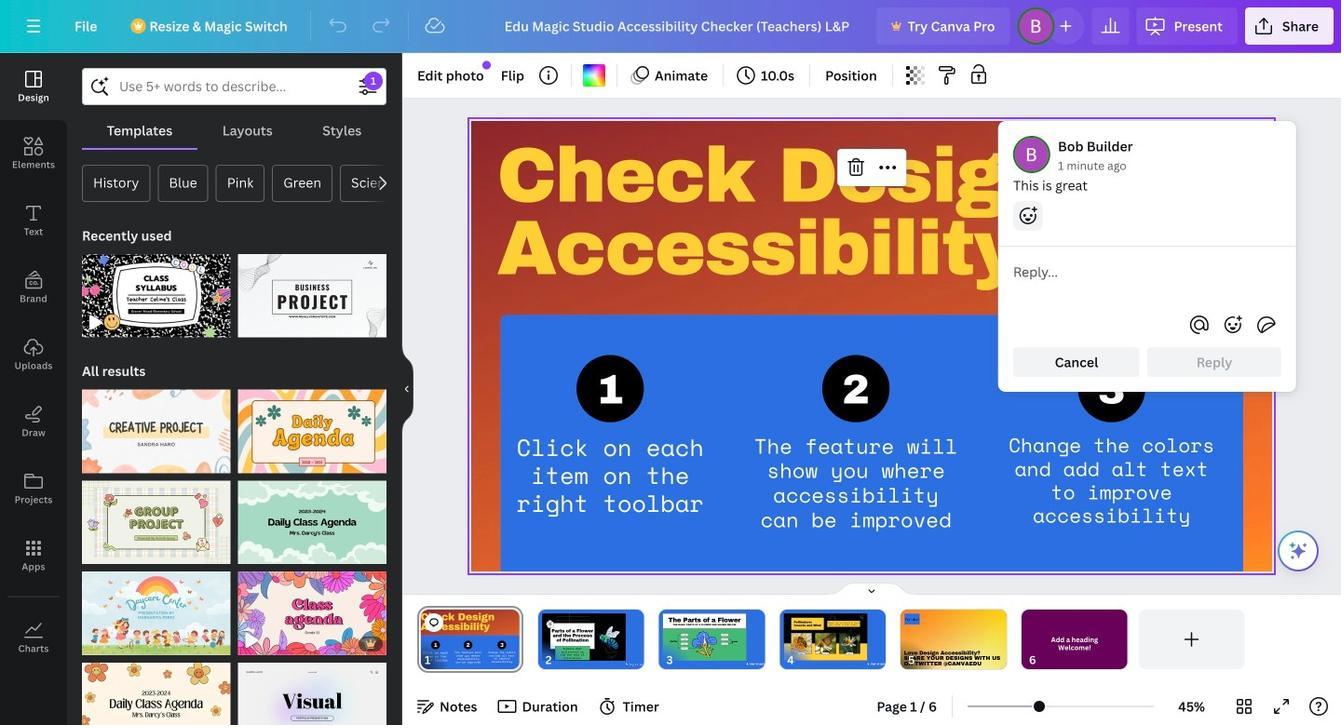 Task type: locate. For each thing, give the bounding box(es) containing it.
blue green colorful daycare center presentation group
[[82, 561, 231, 656]]

multicolor clouds daily class agenda template group
[[238, 470, 387, 565]]

1 horizontal spatial pink rectangle image
[[663, 614, 747, 661]]

Use 5+ words to describe... search field
[[119, 69, 349, 104]]

Zoom button
[[1162, 692, 1222, 722]]

2 horizontal spatial pink rectangle image
[[784, 614, 868, 661]]

colorful floral illustrative class agenda presentation group
[[238, 561, 387, 656]]

0 horizontal spatial pink rectangle image
[[542, 614, 626, 661]]

colorful watercolor creative project presentation group
[[82, 379, 231, 474]]

grey minimalist business project presentation group
[[238, 243, 387, 338]]

3 pink rectangle image from the left
[[784, 614, 868, 661]]

green colorful cute aesthetic group project presentation group
[[82, 470, 231, 565]]

pink rectangle image
[[542, 614, 626, 661], [663, 614, 747, 661], [784, 614, 868, 661]]

main menu bar
[[0, 0, 1342, 53]]

gradient minimal portfolio proposal presentation group
[[238, 652, 387, 726]]



Task type: describe. For each thing, give the bounding box(es) containing it.
canva assistant image
[[1288, 540, 1310, 563]]

colorful scrapbook nostalgia class syllabus blank education presentation group
[[82, 243, 231, 338]]

no colour image
[[583, 64, 606, 87]]

orange groovy retro daily agenda presentation group
[[238, 379, 387, 474]]

page 1 image
[[417, 610, 523, 670]]

Design title text field
[[490, 7, 870, 45]]

Reply draft. Add a reply or @mention. text field
[[1014, 262, 1282, 303]]

side panel tab list
[[0, 53, 67, 672]]

hide pages image
[[827, 582, 917, 597]]

Page title text field
[[439, 651, 446, 670]]

2 pink rectangle image from the left
[[663, 614, 747, 661]]

hide image
[[402, 345, 414, 434]]

1 pink rectangle image from the left
[[542, 614, 626, 661]]

orange and yellow retro flower power daily class agenda template group
[[82, 652, 231, 726]]



Task type: vqa. For each thing, say whether or not it's contained in the screenshot.
'PINK RECTANGLE' image to the middle
yes



